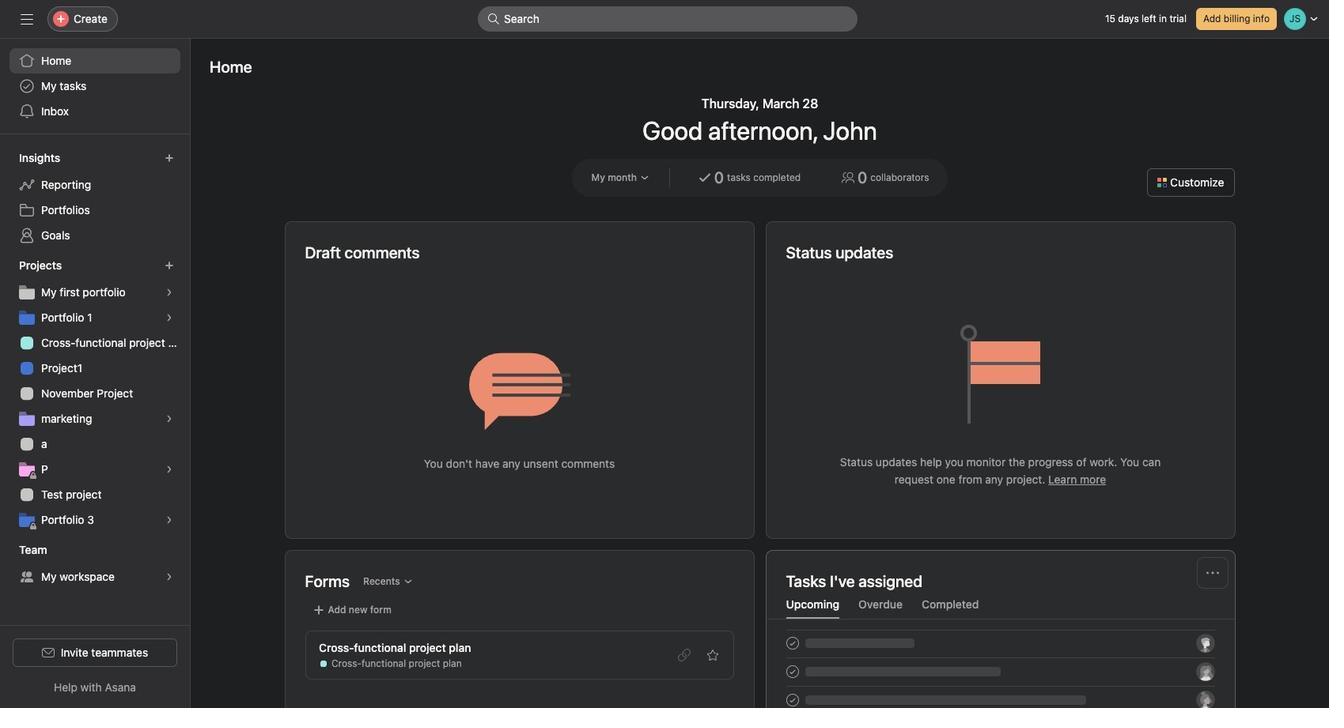 Task type: vqa. For each thing, say whether or not it's contained in the screenshot.
the middle use
no



Task type: locate. For each thing, give the bounding box(es) containing it.
actions image
[[1206, 567, 1219, 580]]

see details, p image
[[165, 465, 174, 475]]

teams element
[[0, 536, 190, 593]]

list box
[[478, 6, 858, 32]]

see details, my first portfolio image
[[165, 288, 174, 297]]

hide sidebar image
[[21, 13, 33, 25]]

projects element
[[0, 252, 190, 536]]

global element
[[0, 39, 190, 134]]

new insights image
[[165, 153, 174, 163]]



Task type: describe. For each thing, give the bounding box(es) containing it.
see details, my workspace image
[[165, 573, 174, 582]]

insights element
[[0, 144, 190, 252]]

see details, portfolio 3 image
[[165, 516, 174, 525]]

see details, portfolio 1 image
[[165, 313, 174, 323]]

copy form link image
[[678, 650, 690, 662]]

see details, marketing image
[[165, 415, 174, 424]]

new project or portfolio image
[[165, 261, 174, 271]]

prominent image
[[487, 13, 500, 25]]

add to favorites image
[[706, 650, 719, 662]]



